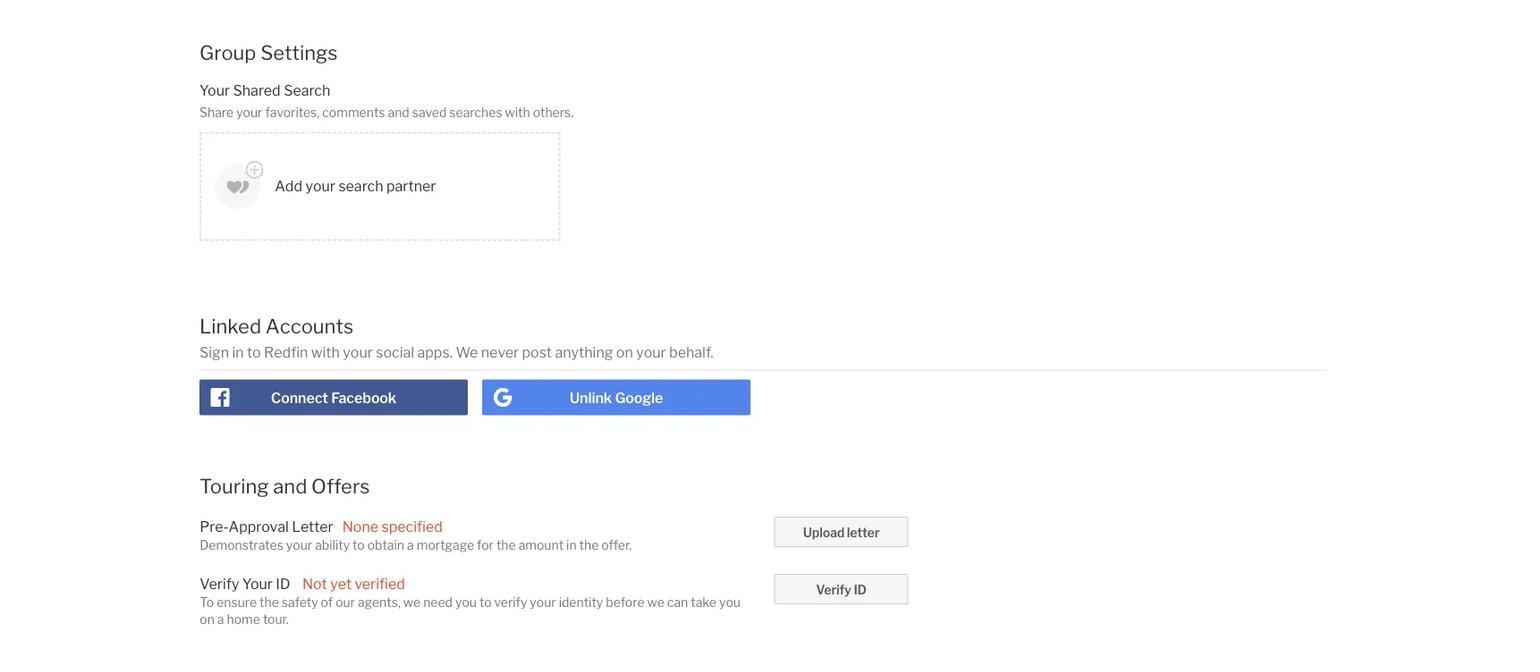 Task type: vqa. For each thing, say whether or not it's contained in the screenshot.
the rightmost the emails
no



Task type: locate. For each thing, give the bounding box(es) containing it.
search
[[284, 82, 330, 99]]

1 horizontal spatial your
[[242, 576, 273, 593]]

in right 'sign'
[[232, 344, 244, 362]]

1 horizontal spatial the
[[496, 538, 516, 553]]

you right need
[[455, 595, 477, 611]]

1 vertical spatial on
[[200, 613, 215, 628]]

id up safety
[[276, 576, 290, 593]]

in inside linked accounts sign in to redfin with your social apps. we never post anything on your behalf.
[[232, 344, 244, 362]]

verified
[[355, 576, 405, 593]]

with left others.
[[505, 105, 530, 120]]

1 vertical spatial your
[[242, 576, 273, 593]]

in inside pre-approval letter none specified demonstrates your ability to obtain a mortgage for the amount in the offer.
[[566, 538, 577, 553]]

behalf.
[[669, 344, 714, 362]]

share
[[200, 105, 234, 120]]

apps.
[[417, 344, 453, 362]]

to left redfin
[[247, 344, 261, 362]]

0 vertical spatial on
[[616, 344, 633, 362]]

facebook
[[331, 390, 397, 408]]

your up ensure
[[242, 576, 273, 593]]

and up letter
[[273, 475, 307, 499]]

to inside pre-approval letter none specified demonstrates your ability to obtain a mortgage for the amount in the offer.
[[353, 538, 365, 553]]

0 horizontal spatial id
[[276, 576, 290, 593]]

redfin
[[264, 344, 308, 362]]

1 vertical spatial to
[[353, 538, 365, 553]]

in
[[232, 344, 244, 362], [566, 538, 577, 553]]

upload letter
[[803, 526, 880, 541]]

letter
[[847, 526, 880, 541]]

to inside to ensure the safety of our agents, we need you to verify your identity before we can take you on a home tour.
[[479, 595, 492, 611]]

1 horizontal spatial verify
[[816, 583, 851, 599]]

1 vertical spatial a
[[217, 613, 224, 628]]

0 horizontal spatial on
[[200, 613, 215, 628]]

obtain
[[367, 538, 404, 553]]

0 vertical spatial your
[[200, 82, 230, 99]]

touring and offers
[[200, 475, 370, 499]]

comments
[[322, 105, 385, 120]]

1 horizontal spatial a
[[407, 538, 414, 553]]

others.
[[533, 105, 574, 120]]

pre-approval letter none specified demonstrates your ability to obtain a mortgage for the amount in the offer.
[[200, 518, 632, 553]]

1 horizontal spatial you
[[719, 595, 741, 611]]

anything
[[555, 344, 613, 362]]

0 vertical spatial and
[[388, 105, 410, 120]]

group
[[200, 41, 256, 65]]

0 horizontal spatial we
[[403, 595, 421, 611]]

with inside your shared search share your favorites, comments and saved searches with others.
[[505, 105, 530, 120]]

1 horizontal spatial we
[[647, 595, 665, 611]]

in right amount
[[566, 538, 577, 553]]

and left saved
[[388, 105, 410, 120]]

on right anything
[[616, 344, 633, 362]]

home
[[227, 613, 260, 628]]

1 horizontal spatial on
[[616, 344, 633, 362]]

on down to
[[200, 613, 215, 628]]

0 horizontal spatial to
[[247, 344, 261, 362]]

we
[[403, 595, 421, 611], [647, 595, 665, 611]]

0 horizontal spatial in
[[232, 344, 244, 362]]

1 horizontal spatial and
[[388, 105, 410, 120]]

post
[[522, 344, 552, 362]]

to left "verify"
[[479, 595, 492, 611]]

0 horizontal spatial and
[[273, 475, 307, 499]]

0 horizontal spatial verify
[[200, 576, 239, 593]]

0 horizontal spatial the
[[260, 595, 279, 611]]

agents,
[[358, 595, 401, 611]]

0 horizontal spatial you
[[455, 595, 477, 611]]

your
[[200, 82, 230, 99], [242, 576, 273, 593]]

the left offer.
[[579, 538, 599, 553]]

0 vertical spatial with
[[505, 105, 530, 120]]

pre-
[[200, 518, 229, 536]]

0 horizontal spatial your
[[200, 82, 230, 99]]

your inside to ensure the safety of our agents, we need you to verify your identity before we can take you on a home tour.
[[530, 595, 556, 611]]

and
[[388, 105, 410, 120], [273, 475, 307, 499]]

your inside your shared search share your favorites, comments and saved searches with others.
[[200, 82, 230, 99]]

verify up to
[[200, 576, 239, 593]]

with
[[505, 105, 530, 120], [311, 344, 340, 362]]

your down shared
[[236, 105, 263, 120]]

your right "verify"
[[530, 595, 556, 611]]

1 horizontal spatial to
[[353, 538, 365, 553]]

verify down upload letter
[[816, 583, 851, 599]]

your inside pre-approval letter none specified demonstrates your ability to obtain a mortgage for the amount in the offer.
[[286, 538, 312, 553]]

1 horizontal spatial with
[[505, 105, 530, 120]]

not
[[302, 576, 327, 593]]

2 vertical spatial to
[[479, 595, 492, 611]]

linked
[[200, 314, 261, 338]]

add your search partner
[[275, 178, 436, 196]]

we left can
[[647, 595, 665, 611]]

with down accounts
[[311, 344, 340, 362]]

to inside linked accounts sign in to redfin with your social apps. we never post anything on your behalf.
[[247, 344, 261, 362]]

0 vertical spatial to
[[247, 344, 261, 362]]

connect
[[271, 390, 328, 408]]

the
[[496, 538, 516, 553], [579, 538, 599, 553], [260, 595, 279, 611]]

0 vertical spatial a
[[407, 538, 414, 553]]

search
[[339, 178, 383, 196]]

with inside linked accounts sign in to redfin with your social apps. we never post anything on your behalf.
[[311, 344, 340, 362]]

1 vertical spatial with
[[311, 344, 340, 362]]

1 horizontal spatial in
[[566, 538, 577, 553]]

verify inside button
[[816, 583, 851, 599]]

your up "share"
[[200, 82, 230, 99]]

a left home
[[217, 613, 224, 628]]

for
[[477, 538, 494, 553]]

we left need
[[403, 595, 421, 611]]

social
[[376, 344, 414, 362]]

yet
[[330, 576, 352, 593]]

your
[[236, 105, 263, 120], [306, 178, 335, 196], [343, 344, 373, 362], [636, 344, 666, 362], [286, 538, 312, 553], [530, 595, 556, 611]]

you
[[455, 595, 477, 611], [719, 595, 741, 611]]

verify id
[[816, 583, 867, 599]]

on inside linked accounts sign in to redfin with your social apps. we never post anything on your behalf.
[[616, 344, 633, 362]]

offer.
[[602, 538, 632, 553]]

0 vertical spatial in
[[232, 344, 244, 362]]

unlink google button
[[482, 380, 751, 416]]

and inside your shared search share your favorites, comments and saved searches with others.
[[388, 105, 410, 120]]

to down none
[[353, 538, 365, 553]]

sign
[[200, 344, 229, 362]]

your left social
[[343, 344, 373, 362]]

unlink google
[[570, 390, 663, 408]]

id
[[276, 576, 290, 593], [854, 583, 867, 599]]

demonstrates
[[200, 538, 283, 553]]

a down specified at the left bottom of page
[[407, 538, 414, 553]]

none
[[342, 518, 379, 536]]

2 horizontal spatial the
[[579, 538, 599, 553]]

take
[[691, 595, 717, 611]]

your down letter
[[286, 538, 312, 553]]

the inside to ensure the safety of our agents, we need you to verify your identity before we can take you on a home tour.
[[260, 595, 279, 611]]

mortgage
[[417, 538, 474, 553]]

the right for at the left bottom of page
[[496, 538, 516, 553]]

upload letter button
[[774, 517, 909, 548]]

safety
[[282, 595, 318, 611]]

2 you from the left
[[719, 595, 741, 611]]

connect facebook
[[271, 390, 397, 408]]

0 horizontal spatial with
[[311, 344, 340, 362]]

1 horizontal spatial id
[[854, 583, 867, 599]]

verify
[[200, 576, 239, 593], [816, 583, 851, 599]]

0 horizontal spatial a
[[217, 613, 224, 628]]

shared
[[233, 82, 281, 99]]

on inside to ensure the safety of our agents, we need you to verify your identity before we can take you on a home tour.
[[200, 613, 215, 628]]

id down letter
[[854, 583, 867, 599]]

your left the 'behalf.'
[[636, 344, 666, 362]]

a
[[407, 538, 414, 553], [217, 613, 224, 628]]

you right take on the bottom left of the page
[[719, 595, 741, 611]]

the up tour.
[[260, 595, 279, 611]]

2 horizontal spatial to
[[479, 595, 492, 611]]

to
[[247, 344, 261, 362], [353, 538, 365, 553], [479, 595, 492, 611]]

1 vertical spatial in
[[566, 538, 577, 553]]

on
[[616, 344, 633, 362], [200, 613, 215, 628]]



Task type: describe. For each thing, give the bounding box(es) containing it.
connect facebook button
[[200, 380, 468, 416]]

offers
[[311, 475, 370, 499]]

your inside your shared search share your favorites, comments and saved searches with others.
[[236, 105, 263, 120]]

upload
[[803, 526, 845, 541]]

linked accounts sign in to redfin with your social apps. we never post anything on your behalf.
[[200, 314, 714, 362]]

our
[[336, 595, 355, 611]]

of
[[321, 595, 333, 611]]

a inside to ensure the safety of our agents, we need you to verify your identity before we can take you on a home tour.
[[217, 613, 224, 628]]

specified
[[382, 518, 443, 536]]

never
[[481, 344, 519, 362]]

your right add
[[306, 178, 335, 196]]

1 you from the left
[[455, 595, 477, 611]]

add
[[275, 178, 302, 196]]

letter
[[292, 518, 333, 536]]

saved
[[412, 105, 447, 120]]

not yet verified
[[302, 576, 405, 593]]

accounts
[[266, 314, 354, 338]]

need
[[423, 595, 453, 611]]

ability
[[315, 538, 350, 553]]

1 vertical spatial and
[[273, 475, 307, 499]]

ensure
[[217, 595, 257, 611]]

verify for verify your id
[[200, 576, 239, 593]]

group settings
[[200, 41, 338, 65]]

amount
[[519, 538, 564, 553]]

touring
[[200, 475, 269, 499]]

before
[[606, 595, 645, 611]]

1 we from the left
[[403, 595, 421, 611]]

identity
[[559, 595, 603, 611]]

google
[[615, 390, 663, 408]]

your shared search share your favorites, comments and saved searches with others.
[[200, 82, 574, 120]]

verify id button
[[774, 575, 909, 605]]

verify for verify id
[[816, 583, 851, 599]]

partner
[[387, 178, 436, 196]]

unlink
[[570, 390, 612, 408]]

searches
[[449, 105, 502, 120]]

can
[[667, 595, 688, 611]]

approval
[[229, 518, 289, 536]]

verify
[[494, 595, 527, 611]]

a inside pre-approval letter none specified demonstrates your ability to obtain a mortgage for the amount in the offer.
[[407, 538, 414, 553]]

settings
[[261, 41, 338, 65]]

tour.
[[263, 613, 289, 628]]

2 we from the left
[[647, 595, 665, 611]]

id inside verify id button
[[854, 583, 867, 599]]

verify your id
[[200, 576, 290, 593]]

to ensure the safety of our agents, we need you to verify your identity before we can take you on a home tour.
[[200, 595, 741, 628]]

favorites,
[[265, 105, 320, 120]]

we
[[456, 344, 478, 362]]

to
[[200, 595, 214, 611]]



